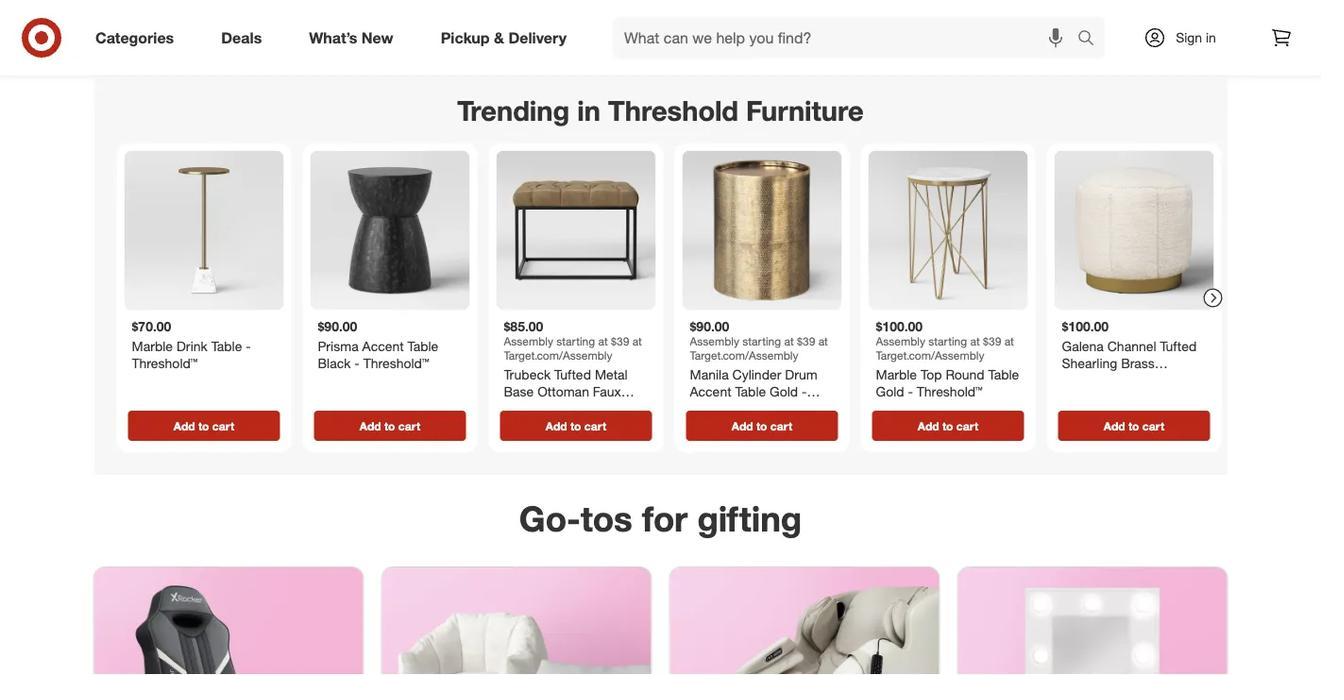 Task type: locate. For each thing, give the bounding box(es) containing it.
target.com/assembly up "cylinder"
[[690, 348, 799, 362]]

gold
[[770, 383, 798, 399], [876, 383, 904, 399]]

1 horizontal spatial your
[[886, 26, 915, 44]]

marble left 'top'
[[876, 366, 917, 383]]

2 $90.00 from the left
[[690, 318, 730, 334]]

for down arrivals
[[864, 26, 882, 44]]

1 vertical spatial accent
[[690, 383, 732, 399]]

2 your from the left
[[886, 26, 915, 44]]

gold inside $90.00 assembly starting at $39 at target.com/assembly manila cylinder drum accent table gold - threshold™
[[770, 383, 798, 399]]

starting inside '$100.00 assembly starting at $39 at target.com/assembly marble top round table gold - threshold™'
[[929, 334, 967, 348]]

add to cart button for $90.00 prisma accent table black - threshold™
[[314, 411, 466, 441]]

for right what's
[[384, 26, 402, 44]]

6 add to cart button from the left
[[1058, 411, 1210, 441]]

$100.00 for $100.00
[[1062, 318, 1109, 334]]

target.com/assembly inside '$100.00 assembly starting at $39 at target.com/assembly marble top round table gold - threshold™'
[[876, 348, 985, 362]]

for
[[384, 26, 402, 44], [864, 26, 882, 44], [642, 498, 688, 540]]

4 add to cart button from the left
[[686, 411, 838, 441]]

marble down $70.00
[[132, 338, 173, 354]]

$90.00 for $90.00 assembly starting at $39 at target.com/assembly manila cylinder drum accent table gold - threshold™
[[690, 318, 730, 334]]

gold left 'top'
[[876, 383, 904, 399]]

carousel region
[[94, 78, 1227, 490]]

gold right manila
[[770, 383, 798, 399]]

starting
[[557, 334, 595, 348], [743, 334, 781, 348], [929, 334, 967, 348]]

2 pieces from the left
[[815, 26, 860, 44]]

in right sign
[[1206, 29, 1216, 46]]

3 cart from the left
[[584, 419, 607, 433]]

at
[[598, 334, 608, 348], [633, 334, 642, 348], [784, 334, 794, 348], [819, 334, 828, 348], [971, 334, 980, 348], [1005, 334, 1014, 348]]

marble inside '$100.00 assembly starting at $39 at target.com/assembly marble top round table gold - threshold™'
[[876, 366, 917, 383]]

1 target.com/assembly from the left
[[504, 348, 612, 362]]

threshold™ inside '$100.00 assembly starting at $39 at target.com/assembly marble top round table gold - threshold™'
[[917, 383, 983, 399]]

0 horizontal spatial marble
[[132, 338, 173, 354]]

0 horizontal spatial $100.00
[[876, 318, 923, 334]]

manila cylinder drum accent table gold - threshold™ image
[[682, 150, 842, 310]]

prisma
[[318, 338, 359, 354]]

1 gold from the left
[[770, 383, 798, 399]]

target.com/assembly inside $85.00 assembly starting at $39 at target.com/assembly
[[504, 348, 612, 362]]

sign in
[[1176, 29, 1216, 46]]

2 horizontal spatial for
[[864, 26, 882, 44]]

accent right prisma on the left
[[362, 338, 404, 354]]

& left functional
[[251, 26, 260, 44]]

pieces right functional
[[335, 26, 379, 44]]

add for $90.00 prisma accent table black - threshold™
[[360, 419, 381, 433]]

3 target.com/assembly from the left
[[876, 348, 985, 362]]

1 $90.00 from the left
[[318, 318, 357, 334]]

assembly inside $90.00 assembly starting at $39 at target.com/assembly manila cylinder drum accent table gold - threshold™
[[690, 334, 740, 348]]

0 vertical spatial in
[[1206, 29, 1216, 46]]

table inside $90.00 prisma accent table black - threshold™
[[408, 338, 439, 354]]

add to cart for prisma accent table black - threshold™
[[360, 419, 421, 433]]

1 horizontal spatial $100.00
[[1062, 318, 1109, 334]]

1 vertical spatial marble
[[876, 366, 917, 383]]

trending in threshold furniture
[[457, 94, 864, 127]]

$70.00
[[132, 318, 171, 334]]

2 gold from the left
[[876, 383, 904, 399]]

$90.00 up manila
[[690, 318, 730, 334]]

3 assembly from the left
[[876, 334, 926, 348]]

6 add from the left
[[1104, 419, 1126, 433]]

1 horizontal spatial marble
[[876, 366, 917, 383]]

marble
[[132, 338, 173, 354], [876, 366, 917, 383]]

pieces
[[335, 26, 379, 44], [815, 26, 860, 44]]

2 add to cart from the left
[[360, 419, 421, 433]]

1 horizontal spatial assembly
[[690, 334, 740, 348]]

discover
[[685, 26, 744, 44]]

starting for $100.00
[[929, 334, 967, 348]]

add to cart
[[174, 419, 234, 433], [360, 419, 421, 433], [546, 419, 607, 433], [732, 419, 793, 433], [918, 419, 979, 433], [1104, 419, 1165, 433]]

2 cart from the left
[[398, 419, 421, 433]]

1 to from the left
[[198, 419, 209, 433]]

target.com/assembly
[[504, 348, 612, 362], [690, 348, 799, 362], [876, 348, 985, 362]]

in
[[1206, 29, 1216, 46], [577, 94, 601, 127]]

6 at from the left
[[1005, 334, 1014, 348]]

1 horizontal spatial for
[[642, 498, 688, 540]]

0 horizontal spatial target.com/assembly
[[504, 348, 612, 362]]

3 to from the left
[[570, 419, 581, 433]]

$100.00 inside $100.00 link
[[1062, 318, 1109, 334]]

5 to from the left
[[943, 419, 953, 433]]

target.com/assembly up 'top'
[[876, 348, 985, 362]]

accent inside $90.00 prisma accent table black - threshold™
[[362, 338, 404, 354]]

2 assembly from the left
[[690, 334, 740, 348]]

to
[[198, 419, 209, 433], [384, 419, 395, 433], [570, 419, 581, 433], [757, 419, 767, 433], [943, 419, 953, 433], [1129, 419, 1140, 433]]

$100.00 inside '$100.00 assembly starting at $39 at target.com/assembly marble top round table gold - threshold™'
[[876, 318, 923, 334]]

1 vertical spatial in
[[577, 94, 601, 127]]

$39 inside $90.00 assembly starting at $39 at target.com/assembly manila cylinder drum accent table gold - threshold™
[[797, 334, 815, 348]]

threshold™
[[132, 354, 198, 371], [363, 354, 429, 371], [917, 383, 983, 399], [690, 399, 756, 416]]

table right drink
[[211, 338, 242, 354]]

pickup
[[441, 28, 490, 47]]

5 add from the left
[[918, 419, 939, 433]]

1 starting from the left
[[557, 334, 595, 348]]

target.com/assembly for $85.00
[[504, 348, 612, 362]]

3 starting from the left
[[929, 334, 967, 348]]

new inside new furniture arrivals discover the latest pieces for your place.
[[685, 1, 723, 22]]

0 horizontal spatial $90.00
[[318, 318, 357, 334]]

add to cart button
[[128, 411, 280, 441], [314, 411, 466, 441], [500, 411, 652, 441], [686, 411, 838, 441], [872, 411, 1024, 441], [1058, 411, 1210, 441]]

2 add from the left
[[360, 419, 381, 433]]

round
[[946, 366, 985, 383]]

- inside $70.00 marble drink table - threshold™
[[246, 338, 251, 354]]

add
[[174, 419, 195, 433], [360, 419, 381, 433], [546, 419, 567, 433], [732, 419, 753, 433], [918, 419, 939, 433], [1104, 419, 1126, 433]]

-
[[246, 338, 251, 354], [355, 354, 360, 371], [802, 383, 807, 399], [908, 383, 913, 399]]

0 horizontal spatial gold
[[770, 383, 798, 399]]

starting right $85.00
[[557, 334, 595, 348]]

- left 'top'
[[908, 383, 913, 399]]

add to cart button for $90.00 assembly starting at $39 at target.com/assembly manila cylinder drum accent table gold - threshold™
[[686, 411, 838, 441]]

to for marble drink table - threshold™
[[198, 419, 209, 433]]

0 horizontal spatial &
[[251, 26, 260, 44]]

starting for $90.00
[[743, 334, 781, 348]]

3 $39 from the left
[[983, 334, 1002, 348]]

add to cart for marble drink table - threshold™
[[174, 419, 234, 433]]

explore
[[109, 26, 160, 44]]

1 at from the left
[[598, 334, 608, 348]]

0 horizontal spatial starting
[[557, 334, 595, 348]]

5 cart from the left
[[957, 419, 979, 433]]

latest
[[774, 26, 811, 44]]

- right drink
[[246, 338, 251, 354]]

4 to from the left
[[757, 419, 767, 433]]

starting inside $85.00 assembly starting at $39 at target.com/assembly
[[557, 334, 595, 348]]

sign
[[1176, 29, 1203, 46]]

5 add to cart from the left
[[918, 419, 979, 433]]

table inside $70.00 marble drink table - threshold™
[[211, 338, 242, 354]]

add to cart button for $100.00 assembly starting at $39 at target.com/assembly marble top round table gold - threshold™
[[872, 411, 1024, 441]]

- inside $90.00 prisma accent table black - threshold™
[[355, 354, 360, 371]]

$39 inside '$100.00 assembly starting at $39 at target.com/assembly marble top round table gold - threshold™'
[[983, 334, 1002, 348]]

gold inside '$100.00 assembly starting at $39 at target.com/assembly marble top round table gold - threshold™'
[[876, 383, 904, 399]]

5 add to cart button from the left
[[872, 411, 1024, 441]]

go-
[[519, 498, 581, 540]]

search button
[[1069, 17, 1115, 62]]

- right black
[[355, 354, 360, 371]]

0 horizontal spatial in
[[577, 94, 601, 127]]

cart
[[212, 419, 234, 433], [398, 419, 421, 433], [584, 419, 607, 433], [771, 419, 793, 433], [957, 419, 979, 433], [1143, 419, 1165, 433]]

cylinder
[[733, 366, 782, 383]]

your left the place.
[[886, 26, 915, 44]]

0 horizontal spatial accent
[[362, 338, 404, 354]]

0 vertical spatial accent
[[362, 338, 404, 354]]

2 horizontal spatial $39
[[983, 334, 1002, 348]]

the
[[748, 26, 770, 44]]

starting inside $90.00 assembly starting at $39 at target.com/assembly manila cylinder drum accent table gold - threshold™
[[743, 334, 781, 348]]

0 horizontal spatial for
[[384, 26, 402, 44]]

1 horizontal spatial in
[[1206, 29, 1216, 46]]

1 $100.00 from the left
[[876, 318, 923, 334]]

to for manila cylinder drum accent table gold - threshold™
[[757, 419, 767, 433]]

for right "tos"
[[642, 498, 688, 540]]

2 target.com/assembly from the left
[[690, 348, 799, 362]]

$39
[[611, 334, 629, 348], [797, 334, 815, 348], [983, 334, 1002, 348]]

pieces down arrivals
[[815, 26, 860, 44]]

starting up 'top'
[[929, 334, 967, 348]]

your left home.
[[406, 26, 435, 44]]

home.
[[439, 26, 481, 44]]

1 $39 from the left
[[611, 334, 629, 348]]

1 horizontal spatial accent
[[690, 383, 732, 399]]

assembly inside '$100.00 assembly starting at $39 at target.com/assembly marble top round table gold - threshold™'
[[876, 334, 926, 348]]

0 horizontal spatial pieces
[[335, 26, 379, 44]]

assembly for $100.00
[[876, 334, 926, 348]]

marble drink table - threshold™ image
[[124, 150, 284, 310]]

1 add to cart button from the left
[[128, 411, 280, 441]]

$90.00 prisma accent table black - threshold™
[[318, 318, 439, 371]]

your inside new furniture arrivals discover the latest pieces for your place.
[[886, 26, 915, 44]]

pickup & delivery
[[441, 28, 567, 47]]

add for $90.00 assembly starting at $39 at target.com/assembly manila cylinder drum accent table gold - threshold™
[[732, 419, 753, 433]]

1 assembly from the left
[[504, 334, 554, 348]]

deals link
[[205, 17, 285, 59]]

table right manila
[[735, 383, 766, 399]]

new right what's
[[362, 28, 394, 47]]

6 cart from the left
[[1143, 419, 1165, 433]]

2 $39 from the left
[[797, 334, 815, 348]]

table right prisma on the left
[[408, 338, 439, 354]]

- right "cylinder"
[[802, 383, 807, 399]]

cart for $90.00 prisma accent table black - threshold™
[[398, 419, 421, 433]]

2 $100.00 from the left
[[1062, 318, 1109, 334]]

table right round
[[989, 366, 1019, 383]]

starting up "cylinder"
[[743, 334, 781, 348]]

accent
[[362, 338, 404, 354], [690, 383, 732, 399]]

1 horizontal spatial new
[[685, 1, 723, 22]]

1 horizontal spatial target.com/assembly
[[690, 348, 799, 362]]

what's new
[[309, 28, 394, 47]]

4 cart from the left
[[771, 419, 793, 433]]

$90.00 inside $90.00 prisma accent table black - threshold™
[[318, 318, 357, 334]]

& right pickup in the left top of the page
[[494, 28, 504, 47]]

1 add to cart from the left
[[174, 419, 234, 433]]

in right trending
[[577, 94, 601, 127]]

4 add to cart from the left
[[732, 419, 793, 433]]

threshold
[[608, 94, 739, 127]]

prisma accent table black - threshold™ image
[[310, 150, 470, 310]]

to for marble top round table gold - threshold™
[[943, 419, 953, 433]]

your
[[406, 26, 435, 44], [886, 26, 915, 44]]

in for trending
[[577, 94, 601, 127]]

0 horizontal spatial new
[[362, 28, 394, 47]]

2 horizontal spatial starting
[[929, 334, 967, 348]]

new furniture arrivals discover the latest pieces for your place.
[[685, 1, 960, 44]]

1 horizontal spatial starting
[[743, 334, 781, 348]]

table
[[211, 338, 242, 354], [408, 338, 439, 354], [989, 366, 1019, 383], [735, 383, 766, 399]]

target.com/assembly down $85.00
[[504, 348, 612, 362]]

2 horizontal spatial target.com/assembly
[[876, 348, 985, 362]]

$85.00 assembly starting at $39 at target.com/assembly
[[504, 318, 642, 362]]

2 at from the left
[[633, 334, 642, 348]]

2 add to cart button from the left
[[314, 411, 466, 441]]

assembly for $90.00
[[690, 334, 740, 348]]

2 starting from the left
[[743, 334, 781, 348]]

assembly
[[504, 334, 554, 348], [690, 334, 740, 348], [876, 334, 926, 348]]

&
[[251, 26, 260, 44], [494, 28, 504, 47]]

2 to from the left
[[384, 419, 395, 433]]

0 horizontal spatial $39
[[611, 334, 629, 348]]

1 horizontal spatial gold
[[876, 383, 904, 399]]

marble top round table gold - threshold™ image
[[869, 150, 1028, 310]]

2 horizontal spatial assembly
[[876, 334, 926, 348]]

drum
[[785, 366, 818, 383]]

cart for $90.00 assembly starting at $39 at target.com/assembly manila cylinder drum accent table gold - threshold™
[[771, 419, 793, 433]]

categories link
[[79, 17, 198, 59]]

new
[[685, 1, 723, 22], [362, 28, 394, 47]]

comfortable
[[165, 26, 246, 44]]

1 add from the left
[[174, 419, 195, 433]]

$90.00 up prisma on the left
[[318, 318, 357, 334]]

0 horizontal spatial your
[[406, 26, 435, 44]]

4 add from the left
[[732, 419, 753, 433]]

$90.00 assembly starting at $39 at target.com/assembly manila cylinder drum accent table gold - threshold™
[[690, 318, 828, 416]]

new up discover
[[685, 1, 723, 22]]

1 horizontal spatial $39
[[797, 334, 815, 348]]

$100.00 link
[[1055, 150, 1214, 407]]

0 horizontal spatial assembly
[[504, 334, 554, 348]]

0 vertical spatial marble
[[132, 338, 173, 354]]

assembly inside $85.00 assembly starting at $39 at target.com/assembly
[[504, 334, 554, 348]]

functional
[[264, 26, 330, 44]]

$90.00 inside $90.00 assembly starting at $39 at target.com/assembly manila cylinder drum accent table gold - threshold™
[[690, 318, 730, 334]]

add for $100.00 assembly starting at $39 at target.com/assembly marble top round table gold - threshold™
[[918, 419, 939, 433]]

assembly for $85.00
[[504, 334, 554, 348]]

0 vertical spatial new
[[685, 1, 723, 22]]

$100.00 for $100.00 assembly starting at $39 at target.com/assembly marble top round table gold - threshold™
[[876, 318, 923, 334]]

3 add to cart button from the left
[[500, 411, 652, 441]]

table inside '$100.00 assembly starting at $39 at target.com/assembly marble top round table gold - threshold™'
[[989, 366, 1019, 383]]

target.com/assembly inside $90.00 assembly starting at $39 at target.com/assembly manila cylinder drum accent table gold - threshold™
[[690, 348, 799, 362]]

1 horizontal spatial $90.00
[[690, 318, 730, 334]]

1 horizontal spatial pieces
[[815, 26, 860, 44]]

accent left "cylinder"
[[690, 383, 732, 399]]

1 cart from the left
[[212, 419, 234, 433]]

$90.00
[[318, 318, 357, 334], [690, 318, 730, 334]]

in inside carousel region
[[577, 94, 601, 127]]

in inside sign in "link"
[[1206, 29, 1216, 46]]

search
[[1069, 30, 1115, 49]]

1 pieces from the left
[[335, 26, 379, 44]]

$100.00 assembly starting at $39 at target.com/assembly marble top round table gold - threshold™
[[876, 318, 1019, 399]]

$39 inside $85.00 assembly starting at $39 at target.com/assembly
[[611, 334, 629, 348]]

galena channel tufted shearling brass ottoman cream - threshold™ image
[[1055, 150, 1214, 310]]

$100.00
[[876, 318, 923, 334], [1062, 318, 1109, 334]]



Task type: vqa. For each thing, say whether or not it's contained in the screenshot.
store
no



Task type: describe. For each thing, give the bounding box(es) containing it.
trubeck tufted metal base ottoman faux leather brown - threshold™ image
[[496, 150, 656, 310]]

pickup & delivery link
[[425, 17, 590, 59]]

in for sign
[[1206, 29, 1216, 46]]

6 add to cart from the left
[[1104, 419, 1165, 433]]

threshold™ inside $90.00 prisma accent table black - threshold™
[[363, 354, 429, 371]]

target.com/assembly for $100.00
[[876, 348, 985, 362]]

marble inside $70.00 marble drink table - threshold™
[[132, 338, 173, 354]]

accent inside $90.00 assembly starting at $39 at target.com/assembly manila cylinder drum accent table gold - threshold™
[[690, 383, 732, 399]]

starting for $85.00
[[557, 334, 595, 348]]

$39 for manila cylinder drum accent table gold - threshold™
[[797, 334, 815, 348]]

4 at from the left
[[819, 334, 828, 348]]

arrivals
[[806, 1, 870, 22]]

top
[[921, 366, 942, 383]]

table inside $90.00 assembly starting at $39 at target.com/assembly manila cylinder drum accent table gold - threshold™
[[735, 383, 766, 399]]

add to cart for manila cylinder drum accent table gold - threshold™
[[732, 419, 793, 433]]

1 vertical spatial new
[[362, 28, 394, 47]]

$39 for assembly starting at $39 at target.com/assembly
[[611, 334, 629, 348]]

deals
[[221, 28, 262, 47]]

$39 for marble top round table gold - threshold™
[[983, 334, 1002, 348]]

explore comfortable & functional pieces for your home.
[[109, 26, 481, 44]]

3 at from the left
[[784, 334, 794, 348]]

categories
[[95, 28, 174, 47]]

3 add from the left
[[546, 419, 567, 433]]

sign in link
[[1128, 17, 1246, 59]]

threshold™ inside $70.00 marble drink table - threshold™
[[132, 354, 198, 371]]

$90.00 for $90.00 prisma accent table black - threshold™
[[318, 318, 357, 334]]

3 add to cart from the left
[[546, 419, 607, 433]]

What can we help you find? suggestions appear below search field
[[613, 17, 1082, 59]]

1 horizontal spatial &
[[494, 28, 504, 47]]

manila
[[690, 366, 729, 383]]

for inside new furniture arrivals discover the latest pieces for your place.
[[864, 26, 882, 44]]

add to cart button for $70.00 marble drink table - threshold™
[[128, 411, 280, 441]]

cart for $70.00 marble drink table - threshold™
[[212, 419, 234, 433]]

go-tos for gifting
[[519, 498, 802, 540]]

what's new link
[[293, 17, 417, 59]]

pieces inside new furniture arrivals discover the latest pieces for your place.
[[815, 26, 860, 44]]

furniture
[[746, 94, 864, 127]]

trending
[[457, 94, 570, 127]]

tos
[[581, 498, 633, 540]]

$85.00
[[504, 318, 543, 334]]

$70.00 marble drink table - threshold™
[[132, 318, 251, 371]]

delivery
[[509, 28, 567, 47]]

threshold™ inside $90.00 assembly starting at $39 at target.com/assembly manila cylinder drum accent table gold - threshold™
[[690, 399, 756, 416]]

explore comfortable & functional pieces for your home. link
[[94, 0, 651, 63]]

furniture
[[728, 1, 801, 22]]

1 your from the left
[[406, 26, 435, 44]]

add to cart for marble top round table gold - threshold™
[[918, 419, 979, 433]]

gifting
[[697, 498, 802, 540]]

what's
[[309, 28, 357, 47]]

- inside '$100.00 assembly starting at $39 at target.com/assembly marble top round table gold - threshold™'
[[908, 383, 913, 399]]

target.com/assembly for $90.00
[[690, 348, 799, 362]]

black
[[318, 354, 351, 371]]

place.
[[920, 26, 960, 44]]

drink
[[177, 338, 208, 354]]

to for prisma accent table black - threshold™
[[384, 419, 395, 433]]

6 to from the left
[[1129, 419, 1140, 433]]

5 at from the left
[[971, 334, 980, 348]]

- inside $90.00 assembly starting at $39 at target.com/assembly manila cylinder drum accent table gold - threshold™
[[802, 383, 807, 399]]

add for $70.00 marble drink table - threshold™
[[174, 419, 195, 433]]

cart for $100.00 assembly starting at $39 at target.com/assembly marble top round table gold - threshold™
[[957, 419, 979, 433]]



